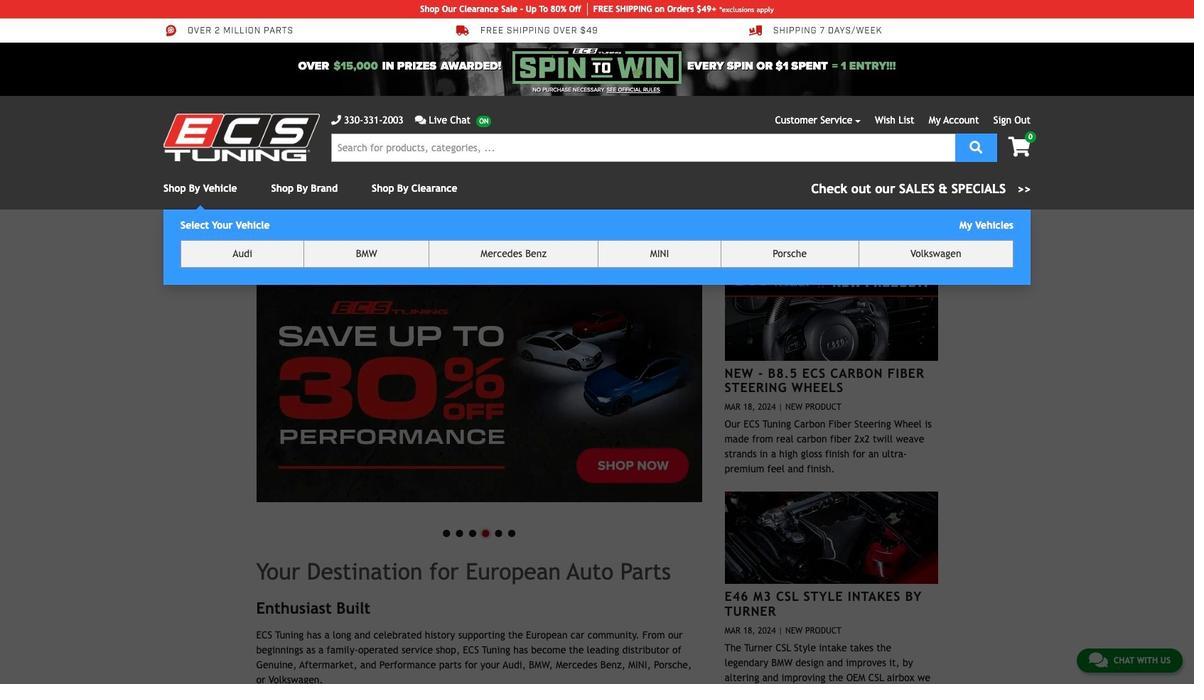 Task type: describe. For each thing, give the bounding box(es) containing it.
ecs tuning image
[[164, 114, 320, 161]]

search image
[[970, 140, 983, 153]]

generic - ecs up to 30% off image
[[256, 244, 702, 503]]



Task type: vqa. For each thing, say whether or not it's contained in the screenshot.
search text box
yes



Task type: locate. For each thing, give the bounding box(es) containing it.
Search text field
[[331, 134, 956, 162]]

comments image
[[415, 115, 426, 125]]

e46 m3 csl style intakes by turner image
[[725, 492, 938, 585]]

phone image
[[331, 115, 341, 125]]

ecs tuning 'spin to win' contest logo image
[[513, 48, 682, 84]]

shopping cart image
[[1009, 137, 1031, 157]]

new - b8.5 ecs carbon fiber steering wheels image
[[725, 269, 938, 361]]



